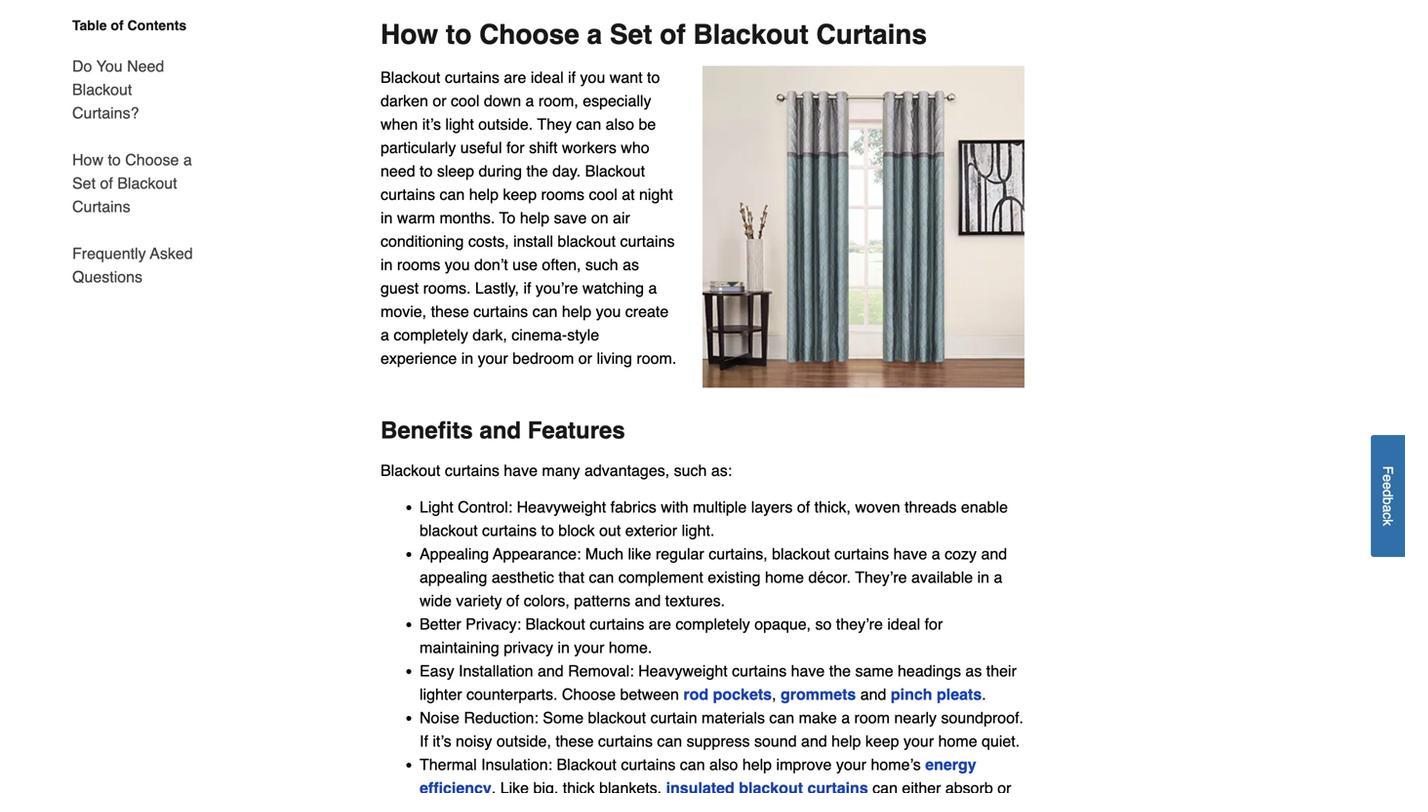 Task type: locate. For each thing, give the bounding box(es) containing it.
can up "patterns"
[[589, 568, 614, 586]]

as inside blackout curtains are ideal if you want to darken or cool down a room, especially when it's light outside. they can also be particularly useful for shift workers who need to sleep during the day. blackout curtains can help keep rooms cool at night in warm months. to help save on air conditioning costs, install blackout curtains in rooms you don't use often, such as guest rooms. lastly, if you're watching a movie, these curtains can help you create a completely dark, cinema-style experience in your bedroom or living room.
[[623, 256, 639, 274]]

your inside the noise reduction: some blackout curtain materials can make a room nearly soundproof. if it's noisy outside, these curtains can suppress sound and help keep your home quiet.
[[904, 732, 934, 750]]

use
[[512, 256, 538, 274]]

f e e d b a c k
[[1380, 466, 1396, 526]]

0 vertical spatial these
[[431, 303, 469, 321]]

a down do you need blackout curtains? link
[[183, 151, 192, 169]]

thermal insulation: blackout curtains can also help improve your home's
[[420, 756, 925, 774]]

0 horizontal spatial if
[[523, 279, 531, 297]]

features
[[528, 417, 625, 444]]

1 vertical spatial how
[[72, 151, 103, 169]]

curtains,
[[709, 545, 768, 563]]

1 horizontal spatial completely
[[676, 615, 750, 633]]

for down outside.
[[506, 139, 525, 157]]

help
[[469, 186, 499, 204], [520, 209, 550, 227], [562, 303, 591, 321], [832, 732, 861, 750], [742, 756, 772, 774]]

0 horizontal spatial how
[[72, 151, 103, 169]]

1 e from the top
[[1380, 474, 1396, 482]]

cool up light
[[451, 92, 480, 110]]

.
[[982, 685, 986, 704]]

pleats
[[937, 685, 982, 704]]

blackout
[[558, 232, 616, 250], [420, 522, 478, 540], [772, 545, 830, 563], [588, 709, 646, 727]]

1 vertical spatial have
[[893, 545, 927, 563]]

heavyweight up block
[[517, 498, 606, 516]]

useful
[[460, 139, 502, 157]]

in down 'dark,' at the top of page
[[461, 350, 473, 368]]

1 vertical spatial rooms
[[397, 256, 440, 274]]

0 vertical spatial completely
[[394, 326, 468, 344]]

home left décor.
[[765, 568, 804, 586]]

1 vertical spatial are
[[649, 615, 671, 633]]

c
[[1380, 512, 1396, 519]]

create
[[625, 303, 669, 321]]

curtains
[[816, 19, 927, 50], [72, 198, 130, 216]]

how down curtains?
[[72, 151, 103, 169]]

a inside how to choose a set of blackout curtains link
[[183, 151, 192, 169]]

noise reduction: some blackout curtain materials can make a room nearly soundproof. if it's noisy outside, these curtains can suppress sound and help keep your home quiet.
[[420, 709, 1024, 750]]

such left as:
[[674, 462, 707, 480]]

enable
[[961, 498, 1008, 516]]

b
[[1380, 497, 1396, 505]]

help up install
[[520, 209, 550, 227]]

1 horizontal spatial the
[[829, 662, 851, 680]]

1 vertical spatial cool
[[589, 186, 617, 204]]

2 vertical spatial choose
[[562, 685, 616, 704]]

1 horizontal spatial also
[[709, 756, 738, 774]]

1 vertical spatial how to choose a set of blackout curtains
[[72, 151, 192, 216]]

a right 'available'
[[994, 568, 1003, 586]]

0 vertical spatial how to choose a set of blackout curtains
[[381, 19, 927, 50]]

keep inside the noise reduction: some blackout curtain materials can make a room nearly soundproof. if it's noisy outside, these curtains can suppress sound and help keep your home quiet.
[[865, 732, 899, 750]]

1 horizontal spatial how
[[381, 19, 438, 50]]

1 vertical spatial curtains
[[72, 198, 130, 216]]

have inside easy installation and removal: heavyweight curtains have the same headings as their lighter counterparts. choose between
[[791, 662, 825, 680]]

benefits and features
[[381, 417, 625, 444]]

also down suppress
[[709, 756, 738, 774]]

1 horizontal spatial such
[[674, 462, 707, 480]]

0 horizontal spatial for
[[506, 139, 525, 157]]

guest
[[381, 279, 419, 297]]

1 vertical spatial it's
[[433, 732, 451, 750]]

a inside the noise reduction: some blackout curtain materials can make a room nearly soundproof. if it's noisy outside, these curtains can suppress sound and help keep your home quiet.
[[841, 709, 850, 727]]

1 horizontal spatial rooms
[[541, 186, 585, 204]]

curtains up they're
[[834, 545, 889, 563]]

the down shift
[[526, 162, 548, 180]]

0 vertical spatial cool
[[451, 92, 480, 110]]

are inside blackout curtains are ideal if you want to darken or cool down a room, especially when it's light outside. they can also be particularly useful for shift workers who need to sleep during the day. blackout curtains can help keep rooms cool at night in warm months. to help save on air conditioning costs, install blackout curtains in rooms you don't use often, such as guest rooms. lastly, if you're watching a movie, these curtains can help you create a completely dark, cinema-style experience in your bedroom or living room.
[[504, 68, 526, 87]]

are
[[504, 68, 526, 87], [649, 615, 671, 633]]

0 vertical spatial rooms
[[541, 186, 585, 204]]

to right want
[[647, 68, 660, 87]]

to down curtains?
[[108, 151, 121, 169]]

choose inside table of contents element
[[125, 151, 179, 169]]

0 horizontal spatial home
[[765, 568, 804, 586]]

rooms.
[[423, 279, 471, 297]]

0 horizontal spatial as
[[623, 256, 639, 274]]

1 horizontal spatial keep
[[865, 732, 899, 750]]

privacy
[[504, 639, 553, 657]]

table of contents
[[72, 18, 187, 33]]

home up energy
[[938, 732, 977, 750]]

1 vertical spatial home
[[938, 732, 977, 750]]

don't
[[474, 256, 508, 274]]

0 horizontal spatial ideal
[[531, 68, 564, 87]]

it's up particularly
[[422, 115, 441, 133]]

0 horizontal spatial how to choose a set of blackout curtains
[[72, 151, 192, 216]]

2 vertical spatial you
[[596, 303, 621, 321]]

to
[[446, 19, 472, 50], [647, 68, 660, 87], [108, 151, 121, 169], [420, 162, 433, 180], [541, 522, 554, 540]]

cozy
[[945, 545, 977, 563]]

1 vertical spatial keep
[[865, 732, 899, 750]]

outside,
[[497, 732, 551, 750]]

it's inside blackout curtains are ideal if you want to darken or cool down a room, especially when it's light outside. they can also be particularly useful for shift workers who need to sleep during the day. blackout curtains can help keep rooms cool at night in warm months. to help save on air conditioning costs, install blackout curtains in rooms you don't use often, such as guest rooms. lastly, if you're watching a movie, these curtains can help you create a completely dark, cinema-style experience in your bedroom or living room.
[[422, 115, 441, 133]]

you up rooms.
[[445, 256, 470, 274]]

have up the grommets
[[791, 662, 825, 680]]

1 vertical spatial choose
[[125, 151, 179, 169]]

1 horizontal spatial if
[[568, 68, 576, 87]]

in up guest
[[381, 256, 393, 274]]

1 vertical spatial the
[[829, 662, 851, 680]]

frequently asked questions
[[72, 244, 193, 286]]

help up style
[[562, 303, 591, 321]]

experience
[[381, 350, 457, 368]]

a up 'available'
[[932, 545, 940, 563]]

how to choose a set of blackout curtains up want
[[381, 19, 927, 50]]

curtains up thermal insulation: blackout curtains can also help improve your home's at bottom
[[598, 732, 653, 750]]

a right down
[[526, 92, 534, 110]]

keep
[[503, 186, 537, 204], [865, 732, 899, 750]]

ideal up room,
[[531, 68, 564, 87]]

curtains up home.
[[590, 615, 644, 633]]

0 horizontal spatial such
[[585, 256, 618, 274]]

0 vertical spatial are
[[504, 68, 526, 87]]

and down complement
[[635, 592, 661, 610]]

curtains inside the noise reduction: some blackout curtain materials can make a room nearly soundproof. if it's noisy outside, these curtains can suppress sound and help keep your home quiet.
[[598, 732, 653, 750]]

choose down curtains?
[[125, 151, 179, 169]]

wide
[[420, 592, 452, 610]]

grommets
[[781, 685, 856, 704]]

do
[[72, 57, 92, 75]]

1 vertical spatial heavyweight
[[638, 662, 728, 680]]

1 vertical spatial completely
[[676, 615, 750, 633]]

0 vertical spatial you
[[580, 68, 605, 87]]

if up room,
[[568, 68, 576, 87]]

these inside blackout curtains are ideal if you want to darken or cool down a room, especially when it's light outside. they can also be particularly useful for shift workers who need to sleep during the day. blackout curtains can help keep rooms cool at night in warm months. to help save on air conditioning costs, install blackout curtains in rooms you don't use often, such as guest rooms. lastly, if you're watching a movie, these curtains can help you create a completely dark, cinema-style experience in your bedroom or living room.
[[431, 303, 469, 321]]

curtains up warm
[[381, 186, 435, 204]]

can inside "light control: heavyweight fabrics with multiple layers of thick, woven threads enable blackout curtains to block out exterior light. appealing appearance: much like regular curtains, blackout curtains have a cozy and appealing aesthetic that can complement existing home décor. they're available in a wide variety of colors, patterns and textures. better privacy: blackout curtains are completely opaque, so they're ideal for maintaining privacy in your home."
[[589, 568, 614, 586]]

to down particularly
[[420, 162, 433, 180]]

ideal inside blackout curtains are ideal if you want to darken or cool down a room, especially when it's light outside. they can also be particularly useful for shift workers who need to sleep during the day. blackout curtains can help keep rooms cool at night in warm months. to help save on air conditioning costs, install blackout curtains in rooms you don't use often, such as guest rooms. lastly, if you're watching a movie, these curtains can help you create a completely dark, cinema-style experience in your bedroom or living room.
[[531, 68, 564, 87]]

your inside "light control: heavyweight fabrics with multiple layers of thick, woven threads enable blackout curtains to block out exterior light. appealing appearance: much like regular curtains, blackout curtains have a cozy and appealing aesthetic that can complement existing home décor. they're available in a wide variety of colors, patterns and textures. better privacy: blackout curtains are completely opaque, so they're ideal for maintaining privacy in your home."
[[574, 639, 604, 657]]

heavyweight up rod
[[638, 662, 728, 680]]

0 vertical spatial set
[[610, 19, 652, 50]]

0 vertical spatial it's
[[422, 115, 441, 133]]

to up light
[[446, 19, 472, 50]]

keep up the to
[[503, 186, 537, 204]]

completely inside "light control: heavyweight fabrics with multiple layers of thick, woven threads enable blackout curtains to block out exterior light. appealing appearance: much like regular curtains, blackout curtains have a cozy and appealing aesthetic that can complement existing home décor. they're available in a wide variety of colors, patterns and textures. better privacy: blackout curtains are completely opaque, so they're ideal for maintaining privacy in your home."
[[676, 615, 750, 633]]

lighter
[[420, 685, 462, 704]]

easy
[[420, 662, 454, 680]]

to up "appearance:"
[[541, 522, 554, 540]]

you
[[96, 57, 123, 75]]

your down 'dark,' at the top of page
[[478, 350, 508, 368]]

set down curtains?
[[72, 174, 96, 192]]

your down nearly
[[904, 732, 934, 750]]

suppress
[[687, 732, 750, 750]]

1 vertical spatial these
[[556, 732, 594, 750]]

for inside blackout curtains are ideal if you want to darken or cool down a room, especially when it's light outside. they can also be particularly useful for shift workers who need to sleep during the day. blackout curtains can help keep rooms cool at night in warm months. to help save on air conditioning costs, install blackout curtains in rooms you don't use often, such as guest rooms. lastly, if you're watching a movie, these curtains can help you create a completely dark, cinema-style experience in your bedroom or living room.
[[506, 139, 525, 157]]

help down during
[[469, 186, 499, 204]]

installation
[[459, 662, 533, 680]]

these
[[431, 303, 469, 321], [556, 732, 594, 750]]

0 vertical spatial such
[[585, 256, 618, 274]]

when
[[381, 115, 418, 133]]

0 horizontal spatial these
[[431, 303, 469, 321]]

room,
[[539, 92, 578, 110]]

have inside "light control: heavyweight fabrics with multiple layers of thick, woven threads enable blackout curtains to block out exterior light. appealing appearance: much like regular curtains, blackout curtains have a cozy and appealing aesthetic that can complement existing home décor. they're available in a wide variety of colors, patterns and textures. better privacy: blackout curtains are completely opaque, so they're ideal for maintaining privacy in your home."
[[893, 545, 927, 563]]

0 vertical spatial keep
[[503, 186, 537, 204]]

2 horizontal spatial have
[[893, 545, 927, 563]]

1 horizontal spatial heavyweight
[[638, 662, 728, 680]]

pockets
[[713, 685, 772, 704]]

blackout down the on
[[558, 232, 616, 250]]

lastly,
[[475, 279, 519, 297]]

0 vertical spatial also
[[606, 115, 634, 133]]

1 vertical spatial you
[[445, 256, 470, 274]]

same
[[855, 662, 893, 680]]

1 horizontal spatial home
[[938, 732, 977, 750]]

1 vertical spatial as
[[966, 662, 982, 680]]

thick,
[[814, 498, 851, 516]]

or up light
[[433, 92, 447, 110]]

much
[[585, 545, 624, 563]]

choose up down
[[479, 19, 579, 50]]

0 horizontal spatial or
[[433, 92, 447, 110]]

available
[[911, 568, 973, 586]]

1 horizontal spatial curtains
[[816, 19, 927, 50]]

home.
[[609, 639, 652, 657]]

your up removal:
[[574, 639, 604, 657]]

curtains up ,
[[732, 662, 787, 680]]

can
[[576, 115, 601, 133], [440, 186, 465, 204], [532, 303, 558, 321], [589, 568, 614, 586], [769, 709, 795, 727], [657, 732, 682, 750], [680, 756, 705, 774]]

0 horizontal spatial have
[[504, 462, 538, 480]]

have up they're
[[893, 545, 927, 563]]

0 vertical spatial for
[[506, 139, 525, 157]]

ideal
[[531, 68, 564, 87], [887, 615, 920, 633]]

colors,
[[524, 592, 570, 610]]

fabrics
[[611, 498, 657, 516]]

1 horizontal spatial as
[[966, 662, 982, 680]]

as up watching
[[623, 256, 639, 274]]

such
[[585, 256, 618, 274], [674, 462, 707, 480]]

a up k
[[1380, 505, 1396, 512]]

curtains down curtain
[[621, 756, 676, 774]]

costs,
[[468, 232, 509, 250]]

1 vertical spatial set
[[72, 174, 96, 192]]

and
[[479, 417, 521, 444], [981, 545, 1007, 563], [635, 592, 661, 610], [538, 662, 564, 680], [860, 685, 886, 704], [801, 732, 827, 750]]

0 horizontal spatial keep
[[503, 186, 537, 204]]

these inside the noise reduction: some blackout curtain materials can make a room nearly soundproof. if it's noisy outside, these curtains can suppress sound and help keep your home quiet.
[[556, 732, 594, 750]]

and right the cozy
[[981, 545, 1007, 563]]

you left want
[[580, 68, 605, 87]]

maintaining
[[420, 639, 499, 657]]

and down 'make'
[[801, 732, 827, 750]]

ideal right they're
[[887, 615, 920, 633]]

cool up the on
[[589, 186, 617, 204]]

exterior
[[625, 522, 677, 540]]

1 horizontal spatial or
[[578, 350, 592, 368]]

these down rooms.
[[431, 303, 469, 321]]

a down movie,
[[381, 326, 389, 344]]

noise
[[420, 709, 460, 727]]

also down 'especially'
[[606, 115, 634, 133]]

for
[[506, 139, 525, 157], [925, 615, 943, 633]]

1 horizontal spatial have
[[791, 662, 825, 680]]

as up "."
[[966, 662, 982, 680]]

e up d
[[1380, 474, 1396, 482]]

0 vertical spatial home
[[765, 568, 804, 586]]

0 vertical spatial ideal
[[531, 68, 564, 87]]

keep down the "room"
[[865, 732, 899, 750]]

0 horizontal spatial completely
[[394, 326, 468, 344]]

if down use
[[523, 279, 531, 297]]

0 vertical spatial if
[[568, 68, 576, 87]]

0 horizontal spatial heavyweight
[[517, 498, 606, 516]]

choose down removal:
[[562, 685, 616, 704]]

warm
[[397, 209, 435, 227]]

0 horizontal spatial curtains
[[72, 198, 130, 216]]

0 horizontal spatial the
[[526, 162, 548, 180]]

are up down
[[504, 68, 526, 87]]

need
[[127, 57, 164, 75]]

1 horizontal spatial set
[[610, 19, 652, 50]]

your left home's
[[836, 756, 867, 774]]

you down watching
[[596, 303, 621, 321]]

regular
[[656, 545, 704, 563]]

room.
[[637, 350, 676, 368]]

e up 'b' at the bottom of page
[[1380, 482, 1396, 490]]

completely up the "experience"
[[394, 326, 468, 344]]

are up home.
[[649, 615, 671, 633]]

it's right if
[[433, 732, 451, 750]]

living
[[597, 350, 632, 368]]

can down sleep
[[440, 186, 465, 204]]

0 horizontal spatial rooms
[[397, 256, 440, 274]]

in right privacy on the left bottom of page
[[558, 639, 570, 657]]

1 vertical spatial for
[[925, 615, 943, 633]]

pinch pleats link
[[891, 685, 982, 704]]

the up rod pockets , grommets and pinch pleats .
[[829, 662, 851, 680]]

how to choose a set of blackout curtains
[[381, 19, 927, 50], [72, 151, 192, 216]]

choose
[[479, 19, 579, 50], [125, 151, 179, 169], [562, 685, 616, 704]]

also
[[606, 115, 634, 133], [709, 756, 738, 774]]

and down privacy on the left bottom of page
[[538, 662, 564, 680]]

such inside blackout curtains are ideal if you want to darken or cool down a room, especially when it's light outside. they can also be particularly useful for shift workers who need to sleep during the day. blackout curtains can help keep rooms cool at night in warm months. to help save on air conditioning costs, install blackout curtains in rooms you don't use often, such as guest rooms. lastly, if you're watching a movie, these curtains can help you create a completely dark, cinema-style experience in your bedroom or living room.
[[585, 256, 618, 274]]

how to choose a set of blackout curtains up frequently
[[72, 151, 192, 216]]

0 vertical spatial the
[[526, 162, 548, 180]]

0 horizontal spatial are
[[504, 68, 526, 87]]

1 horizontal spatial cool
[[589, 186, 617, 204]]

help down the "room"
[[832, 732, 861, 750]]

or down style
[[578, 350, 592, 368]]

rooms down conditioning
[[397, 256, 440, 274]]

in
[[381, 209, 393, 227], [381, 256, 393, 274], [461, 350, 473, 368], [977, 568, 990, 586], [558, 639, 570, 657]]

1 horizontal spatial these
[[556, 732, 594, 750]]

curtain
[[650, 709, 697, 727]]

1 vertical spatial such
[[674, 462, 707, 480]]

in left warm
[[381, 209, 393, 227]]

and down same
[[860, 685, 886, 704]]

or
[[433, 92, 447, 110], [578, 350, 592, 368]]

keep inside blackout curtains are ideal if you want to darken or cool down a room, especially when it's light outside. they can also be particularly useful for shift workers who need to sleep during the day. blackout curtains can help keep rooms cool at night in warm months. to help save on air conditioning costs, install blackout curtains in rooms you don't use often, such as guest rooms. lastly, if you're watching a movie, these curtains can help you create a completely dark, cinema-style experience in your bedroom or living room.
[[503, 186, 537, 204]]

1 horizontal spatial are
[[649, 615, 671, 633]]

heavyweight inside "light control: heavyweight fabrics with multiple layers of thick, woven threads enable blackout curtains to block out exterior light. appealing appearance: much like regular curtains, blackout curtains have a cozy and appealing aesthetic that can complement existing home décor. they're available in a wide variety of colors, patterns and textures. better privacy: blackout curtains are completely opaque, so they're ideal for maintaining privacy in your home."
[[517, 498, 606, 516]]

light
[[420, 498, 453, 516]]

block
[[558, 522, 595, 540]]

have
[[504, 462, 538, 480], [893, 545, 927, 563], [791, 662, 825, 680]]

1 vertical spatial if
[[523, 279, 531, 297]]

how
[[381, 19, 438, 50], [72, 151, 103, 169]]

curtains down lastly,
[[473, 303, 528, 321]]

how inside table of contents element
[[72, 151, 103, 169]]

have left many
[[504, 462, 538, 480]]

for up headings
[[925, 615, 943, 633]]

1 horizontal spatial for
[[925, 615, 943, 633]]

layers
[[751, 498, 793, 516]]

1 horizontal spatial ideal
[[887, 615, 920, 633]]

advantages,
[[585, 462, 670, 480]]

0 horizontal spatial set
[[72, 174, 96, 192]]

0 horizontal spatial also
[[606, 115, 634, 133]]

two blue and gray blackout curtain panels. image
[[703, 66, 1025, 388]]

can up "cinema-"
[[532, 303, 558, 321]]

completely down the 'textures.' on the bottom of the page
[[676, 615, 750, 633]]

improve
[[776, 756, 832, 774]]

1 vertical spatial ideal
[[887, 615, 920, 633]]

0 vertical spatial heavyweight
[[517, 498, 606, 516]]

need
[[381, 162, 415, 180]]

easy installation and removal: heavyweight curtains have the same headings as their lighter counterparts. choose between
[[420, 662, 1017, 704]]

and inside the noise reduction: some blackout curtain materials can make a room nearly soundproof. if it's noisy outside, these curtains can suppress sound and help keep your home quiet.
[[801, 732, 827, 750]]

movie,
[[381, 303, 427, 321]]

with
[[661, 498, 689, 516]]

a up 'especially'
[[587, 19, 602, 50]]

2 vertical spatial have
[[791, 662, 825, 680]]

and inside easy installation and removal: heavyweight curtains have the same headings as their lighter counterparts. choose between
[[538, 662, 564, 680]]

0 vertical spatial as
[[623, 256, 639, 274]]

blackout inside "light control: heavyweight fabrics with multiple layers of thick, woven threads enable blackout curtains to block out exterior light. appealing appearance: much like regular curtains, blackout curtains have a cozy and appealing aesthetic that can complement existing home décor. they're available in a wide variety of colors, patterns and textures. better privacy: blackout curtains are completely opaque, so they're ideal for maintaining privacy in your home."
[[525, 615, 585, 633]]

curtains inside table of contents element
[[72, 198, 130, 216]]

how up darken
[[381, 19, 438, 50]]



Task type: vqa. For each thing, say whether or not it's contained in the screenshot.
Toilets at the bottom right of the page
no



Task type: describe. For each thing, give the bounding box(es) containing it.
soundproof.
[[941, 709, 1024, 727]]

0 vertical spatial or
[[433, 92, 447, 110]]

0 vertical spatial choose
[[479, 19, 579, 50]]

blackout curtains are ideal if you want to darken or cool down a room, especially when it's light outside. they can also be particularly useful for shift workers who need to sleep during the day. blackout curtains can help keep rooms cool at night in warm months. to help save on air conditioning costs, install blackout curtains in rooms you don't use often, such as guest rooms. lastly, if you're watching a movie, these curtains can help you create a completely dark, cinema-style experience in your bedroom or living room.
[[381, 68, 676, 368]]

a inside f e e d b a c k button
[[1380, 505, 1396, 512]]

how to choose a set of blackout curtains inside table of contents element
[[72, 151, 192, 216]]

ideal inside "light control: heavyweight fabrics with multiple layers of thick, woven threads enable blackout curtains to block out exterior light. appealing appearance: much like regular curtains, blackout curtains have a cozy and appealing aesthetic that can complement existing home décor. they're available in a wide variety of colors, patterns and textures. better privacy: blackout curtains are completely opaque, so they're ideal for maintaining privacy in your home."
[[887, 615, 920, 633]]

pinch
[[891, 685, 932, 704]]

between
[[620, 685, 679, 704]]

do you need blackout curtains?
[[72, 57, 164, 122]]

headings
[[898, 662, 961, 680]]

rod pockets , grommets and pinch pleats .
[[683, 685, 986, 704]]

conditioning
[[381, 232, 464, 250]]

can down suppress
[[680, 756, 705, 774]]

blackout inside blackout curtains are ideal if you want to darken or cool down a room, especially when it's light outside. they can also be particularly useful for shift workers who need to sleep during the day. blackout curtains can help keep rooms cool at night in warm months. to help save on air conditioning costs, install blackout curtains in rooms you don't use often, such as guest rooms. lastly, if you're watching a movie, these curtains can help you create a completely dark, cinema-style experience in your bedroom or living room.
[[558, 232, 616, 250]]

appealing
[[420, 545, 489, 563]]

curtains?
[[72, 104, 139, 122]]

woven
[[855, 498, 900, 516]]

frequently asked questions link
[[72, 230, 203, 289]]

install
[[513, 232, 553, 250]]

darken
[[381, 92, 428, 110]]

rod
[[683, 685, 709, 704]]

so
[[815, 615, 832, 633]]

curtains down 'air'
[[620, 232, 675, 250]]

often,
[[542, 256, 581, 274]]

appealing
[[420, 568, 487, 586]]

energy efficiency
[[420, 756, 976, 793]]

and up the blackout curtains have many advantages, such as:
[[479, 417, 521, 444]]

blackout up appealing
[[420, 522, 478, 540]]

quiet.
[[982, 732, 1020, 750]]

heavyweight inside easy installation and removal: heavyweight curtains have the same headings as their lighter counterparts. choose between
[[638, 662, 728, 680]]

to inside "light control: heavyweight fabrics with multiple layers of thick, woven threads enable blackout curtains to block out exterior light. appealing appearance: much like regular curtains, blackout curtains have a cozy and appealing aesthetic that can complement existing home décor. they're available in a wide variety of colors, patterns and textures. better privacy: blackout curtains are completely opaque, so they're ideal for maintaining privacy in your home."
[[541, 522, 554, 540]]

1 horizontal spatial how to choose a set of blackout curtains
[[381, 19, 927, 50]]

noisy
[[456, 732, 492, 750]]

blackout curtains have many advantages, such as:
[[381, 462, 732, 480]]

textures.
[[665, 592, 725, 610]]

thermal
[[420, 756, 477, 774]]

help down sound
[[742, 756, 772, 774]]

appearance:
[[493, 545, 581, 563]]

blackout inside the noise reduction: some blackout curtain materials can make a room nearly soundproof. if it's noisy outside, these curtains can suppress sound and help keep your home quiet.
[[588, 709, 646, 727]]

their
[[986, 662, 1017, 680]]

table of contents element
[[57, 16, 203, 289]]

efficiency
[[420, 779, 492, 793]]

how to choose a set of blackout curtains link
[[72, 137, 203, 230]]

home's
[[871, 756, 921, 774]]

,
[[772, 685, 776, 704]]

many
[[542, 462, 580, 480]]

0 vertical spatial how
[[381, 19, 438, 50]]

1 vertical spatial or
[[578, 350, 592, 368]]

home inside the noise reduction: some blackout curtain materials can make a room nearly soundproof. if it's noisy outside, these curtains can suppress sound and help keep your home quiet.
[[938, 732, 977, 750]]

1 vertical spatial also
[[709, 756, 738, 774]]

for inside "light control: heavyweight fabrics with multiple layers of thick, woven threads enable blackout curtains to block out exterior light. appealing appearance: much like regular curtains, blackout curtains have a cozy and appealing aesthetic that can complement existing home décor. they're available in a wide variety of colors, patterns and textures. better privacy: blackout curtains are completely opaque, so they're ideal for maintaining privacy in your home."
[[925, 615, 943, 633]]

nearly
[[894, 709, 937, 727]]

0 vertical spatial have
[[504, 462, 538, 480]]

energy
[[925, 756, 976, 774]]

sleep
[[437, 162, 474, 180]]

home inside "light control: heavyweight fabrics with multiple layers of thick, woven threads enable blackout curtains to block out exterior light. appealing appearance: much like regular curtains, blackout curtains have a cozy and appealing aesthetic that can complement existing home décor. they're available in a wide variety of colors, patterns and textures. better privacy: blackout curtains are completely opaque, so they're ideal for maintaining privacy in your home."
[[765, 568, 804, 586]]

on
[[591, 209, 609, 227]]

light control: heavyweight fabrics with multiple layers of thick, woven threads enable blackout curtains to block out exterior light. appealing appearance: much like regular curtains, blackout curtains have a cozy and appealing aesthetic that can complement existing home décor. they're available in a wide variety of colors, patterns and textures. better privacy: blackout curtains are completely opaque, so they're ideal for maintaining privacy in your home.
[[420, 498, 1008, 657]]

set inside table of contents element
[[72, 174, 96, 192]]

can up workers
[[576, 115, 601, 133]]

as inside easy installation and removal: heavyweight curtains have the same headings as their lighter counterparts. choose between
[[966, 662, 982, 680]]

removal:
[[568, 662, 634, 680]]

curtains up down
[[445, 68, 499, 87]]

help inside the noise reduction: some blackout curtain materials can make a room nearly soundproof. if it's noisy outside, these curtains can suppress sound and help keep your home quiet.
[[832, 732, 861, 750]]

they're
[[836, 615, 883, 633]]

you're
[[536, 279, 578, 297]]

curtains down control:
[[482, 522, 537, 540]]

f
[[1380, 466, 1396, 474]]

aesthetic
[[492, 568, 554, 586]]

that
[[558, 568, 585, 586]]

the inside blackout curtains are ideal if you want to darken or cool down a room, especially when it's light outside. they can also be particularly useful for shift workers who need to sleep during the day. blackout curtains can help keep rooms cool at night in warm months. to help save on air conditioning costs, install blackout curtains in rooms you don't use often, such as guest rooms. lastly, if you're watching a movie, these curtains can help you create a completely dark, cinema-style experience in your bedroom or living room.
[[526, 162, 548, 180]]

grommets link
[[781, 685, 856, 704]]

privacy:
[[466, 615, 521, 633]]

particularly
[[381, 139, 456, 157]]

out
[[599, 522, 621, 540]]

during
[[479, 162, 522, 180]]

your inside blackout curtains are ideal if you want to darken or cool down a room, especially when it's light outside. they can also be particularly useful for shift workers who need to sleep during the day. blackout curtains can help keep rooms cool at night in warm months. to help save on air conditioning costs, install blackout curtains in rooms you don't use often, such as guest rooms. lastly, if you're watching a movie, these curtains can help you create a completely dark, cinema-style experience in your bedroom or living room.
[[478, 350, 508, 368]]

like
[[628, 545, 651, 563]]

counterparts.
[[466, 685, 558, 704]]

who
[[621, 139, 650, 157]]

a up create
[[648, 279, 657, 297]]

blackout inside do you need blackout curtains?
[[72, 81, 132, 99]]

0 horizontal spatial cool
[[451, 92, 480, 110]]

if
[[420, 732, 428, 750]]

can up thermal insulation: blackout curtains can also help improve your home's at bottom
[[657, 732, 682, 750]]

the inside easy installation and removal: heavyweight curtains have the same headings as their lighter counterparts. choose between
[[829, 662, 851, 680]]

save
[[554, 209, 587, 227]]

existing
[[708, 568, 761, 586]]

months.
[[440, 209, 495, 227]]

0 vertical spatial curtains
[[816, 19, 927, 50]]

choose inside easy installation and removal: heavyweight curtains have the same headings as their lighter counterparts. choose between
[[562, 685, 616, 704]]

insulation:
[[481, 756, 552, 774]]

completely inside blackout curtains are ideal if you want to darken or cool down a room, especially when it's light outside. they can also be particularly useful for shift workers who need to sleep during the day. blackout curtains can help keep rooms cool at night in warm months. to help save on air conditioning costs, install blackout curtains in rooms you don't use often, such as guest rooms. lastly, if you're watching a movie, these curtains can help you create a completely dark, cinema-style experience in your bedroom or living room.
[[394, 326, 468, 344]]

light.
[[682, 522, 715, 540]]

contents
[[127, 18, 187, 33]]

can up sound
[[769, 709, 795, 727]]

some
[[543, 709, 584, 727]]

opaque,
[[755, 615, 811, 633]]

table
[[72, 18, 107, 33]]

blackout up décor.
[[772, 545, 830, 563]]

outside.
[[478, 115, 533, 133]]

sound
[[754, 732, 797, 750]]

2 e from the top
[[1380, 482, 1396, 490]]

d
[[1380, 490, 1396, 497]]

down
[[484, 92, 521, 110]]

style
[[567, 326, 599, 344]]

do you need blackout curtains? link
[[72, 43, 203, 137]]

are inside "light control: heavyweight fabrics with multiple layers of thick, woven threads enable blackout curtains to block out exterior light. appealing appearance: much like regular curtains, blackout curtains have a cozy and appealing aesthetic that can complement existing home décor. they're available in a wide variety of colors, patterns and textures. better privacy: blackout curtains are completely opaque, so they're ideal for maintaining privacy in your home."
[[649, 615, 671, 633]]

it's inside the noise reduction: some blackout curtain materials can make a room nearly soundproof. if it's noisy outside, these curtains can suppress sound and help keep your home quiet.
[[433, 732, 451, 750]]

also inside blackout curtains are ideal if you want to darken or cool down a room, especially when it's light outside. they can also be particularly useful for shift workers who need to sleep during the day. blackout curtains can help keep rooms cool at night in warm months. to help save on air conditioning costs, install blackout curtains in rooms you don't use often, such as guest rooms. lastly, if you're watching a movie, these curtains can help you create a completely dark, cinema-style experience in your bedroom or living room.
[[606, 115, 634, 133]]

control:
[[458, 498, 512, 516]]

curtains up control:
[[445, 462, 499, 480]]

in right 'available'
[[977, 568, 990, 586]]

workers
[[562, 139, 617, 157]]

day.
[[552, 162, 581, 180]]

to inside how to choose a set of blackout curtains
[[108, 151, 121, 169]]

they
[[537, 115, 572, 133]]

air
[[613, 209, 630, 227]]

décor.
[[808, 568, 851, 586]]

curtains inside easy installation and removal: heavyweight curtains have the same headings as their lighter counterparts. choose between
[[732, 662, 787, 680]]

questions
[[72, 268, 143, 286]]



